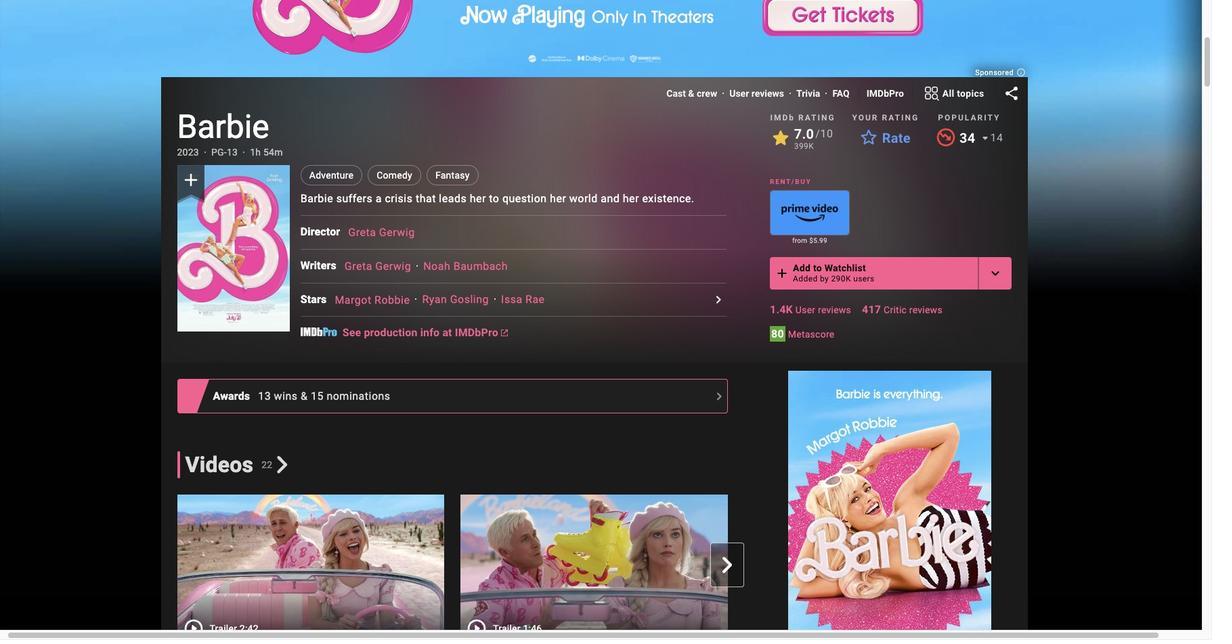 Task type: describe. For each thing, give the bounding box(es) containing it.
your
[[853, 113, 879, 123]]

rating for your rating
[[882, 113, 919, 123]]

barbie for barbie suffers a crisis that leads her to question her world and her existence.
[[301, 192, 333, 205]]

2 her from the left
[[550, 192, 567, 205]]

1.4k
[[770, 303, 793, 316]]

existence.
[[642, 192, 695, 205]]

noah baumbach button
[[424, 260, 508, 273]]

watch on prime video image
[[771, 191, 849, 235]]

290k
[[832, 274, 851, 284]]

crisis
[[385, 192, 413, 205]]

2023 button
[[177, 146, 199, 159]]

1 horizontal spatial imdbpro
[[867, 88, 904, 99]]

at
[[443, 327, 452, 340]]

reviews for 1.4k
[[818, 305, 852, 315]]

1 vertical spatial imdbpro
[[455, 327, 499, 340]]

greta for the bottom greta gerwig button
[[345, 260, 373, 273]]

arrow drop down image
[[977, 130, 994, 146]]

trivia
[[797, 88, 821, 99]]

share on social media image
[[1004, 85, 1020, 102]]

see more awards and nominations image
[[711, 389, 727, 405]]

417 critic reviews
[[862, 303, 943, 316]]

comedy button
[[368, 165, 421, 186]]

suffers
[[336, 192, 373, 205]]

critic
[[884, 305, 907, 315]]

add
[[793, 263, 811, 273]]

trivia button
[[797, 87, 821, 100]]

stars button
[[301, 292, 335, 308]]

official teaser image
[[744, 495, 1012, 641]]

barbie for barbie
[[177, 108, 269, 146]]

13 inside button
[[227, 147, 238, 158]]

34
[[960, 130, 976, 146]]

$5.99
[[810, 237, 828, 244]]

nominations
[[327, 390, 391, 403]]

margot
[[335, 294, 372, 306]]

user inside button
[[730, 88, 749, 99]]

1 vertical spatial greta gerwig button
[[345, 260, 411, 273]]

0 vertical spatial to
[[489, 192, 500, 205]]

from $5.99 link
[[770, 236, 850, 246]]

by
[[820, 274, 829, 284]]

22
[[262, 460, 273, 471]]

see production info at imdbpro
[[343, 327, 499, 340]]

a
[[376, 192, 382, 205]]

from $5.99 group
[[770, 190, 850, 246]]

trailer 2:42
[[210, 624, 259, 635]]

your rating
[[853, 113, 919, 123]]

all topics button
[[913, 83, 996, 104]]

greta gerwig for the bottom greta gerwig button
[[345, 260, 411, 273]]

from $5.99
[[793, 237, 828, 244]]

cast
[[667, 88, 686, 99]]

trailer 1:46 group
[[461, 495, 728, 641]]

metascore
[[788, 329, 835, 340]]

chevron right inline image
[[274, 457, 291, 474]]

issa rae button
[[501, 294, 545, 306]]

leads
[[439, 192, 467, 205]]

54m
[[263, 147, 283, 158]]

1 vertical spatial &
[[301, 390, 308, 403]]

chevron right inline image
[[719, 557, 736, 573]]

rating for imdb rating
[[799, 113, 836, 123]]

categories image
[[924, 85, 940, 102]]

rate button
[[853, 126, 919, 150]]

crew
[[697, 88, 718, 99]]

7.0 / 10 399k
[[795, 126, 834, 151]]

adventure
[[309, 170, 354, 181]]

greta gerwig for the topmost greta gerwig button
[[348, 226, 415, 239]]

add title to another list image
[[987, 265, 1004, 282]]

margot robbie
[[335, 294, 410, 306]]

baumbach
[[454, 260, 508, 273]]

imdb rating
[[771, 113, 836, 123]]

official teaser 2 image
[[461, 495, 728, 641]]

80
[[772, 328, 784, 341]]

1.4k user reviews
[[770, 303, 852, 316]]

trailer 1:46 link
[[461, 495, 728, 641]]

rent/buy
[[770, 178, 812, 185]]

gerwig for the topmost greta gerwig button
[[379, 226, 415, 239]]

1h 54m
[[250, 147, 283, 158]]

7.0
[[795, 126, 815, 142]]

that
[[416, 192, 436, 205]]

director
[[301, 226, 340, 239]]

ryan gosling and margot robbie in barbie (2023) image
[[177, 165, 290, 332]]

trailer 2:42 link
[[177, 495, 444, 641]]

2023
[[177, 147, 199, 158]]

watchlist
[[825, 263, 866, 273]]

launch inline image
[[501, 330, 508, 337]]

trailer for trailer 2:42
[[210, 624, 237, 635]]

user reviews
[[730, 88, 785, 99]]

awards
[[213, 390, 250, 403]]

group containing trailer 2:42
[[161, 495, 1012, 641]]

barbie suffers a crisis that leads her to question her world and her existence.
[[301, 192, 695, 205]]

official trailer image
[[177, 495, 444, 641]]

writers
[[301, 260, 337, 272]]

ryan
[[422, 294, 447, 306]]

2:42
[[240, 624, 259, 635]]



Task type: locate. For each thing, give the bounding box(es) containing it.
see full cast and crew element up stars button
[[301, 258, 345, 274]]

1 vertical spatial see full cast and crew element
[[301, 258, 345, 274]]

and
[[601, 192, 620, 205]]

user right 1.4k at the top right
[[796, 305, 816, 315]]

greta up margot
[[345, 260, 373, 273]]

pg-13 button
[[211, 146, 238, 159]]

399k
[[795, 142, 814, 151]]

stars
[[301, 293, 327, 306]]

noah baumbach
[[424, 260, 508, 273]]

1 trailer from the left
[[210, 624, 237, 635]]

1 horizontal spatial user
[[796, 305, 816, 315]]

rating up rate
[[882, 113, 919, 123]]

fantasy
[[436, 170, 470, 181]]

/
[[816, 127, 821, 140]]

adventure button
[[301, 165, 363, 186]]

videos
[[185, 453, 254, 478]]

1 horizontal spatial to
[[814, 263, 822, 273]]

see production info at imdbpro button
[[343, 327, 508, 340]]

1 vertical spatial 13
[[258, 390, 271, 403]]

see full cast and crew image
[[711, 292, 727, 308]]

0 vertical spatial imdbpro
[[867, 88, 904, 99]]

greta down suffers
[[348, 226, 376, 239]]

user inside 1.4k user reviews
[[796, 305, 816, 315]]

trailer left 1:46 on the bottom of the page
[[493, 624, 521, 635]]

0 horizontal spatial 13
[[227, 147, 238, 158]]

added
[[793, 274, 818, 284]]

group
[[177, 165, 290, 332], [770, 190, 850, 236], [161, 495, 1012, 641], [744, 495, 1012, 641]]

13 left wins
[[258, 390, 271, 403]]

pg-13
[[211, 147, 238, 158]]

greta gerwig up margot robbie button
[[345, 260, 411, 273]]

ryan gosling
[[422, 294, 489, 306]]

world
[[570, 192, 598, 205]]

0 vertical spatial greta gerwig
[[348, 226, 415, 239]]

cast & crew
[[667, 88, 718, 99]]

1 rating from the left
[[799, 113, 836, 123]]

add to watchlist added by 290k users
[[793, 263, 875, 284]]

all topics
[[943, 88, 985, 99]]

imdbpro up "your rating"
[[867, 88, 904, 99]]

her right leads at left top
[[470, 192, 486, 205]]

gerwig down the crisis
[[379, 226, 415, 239]]

to inside "add to watchlist added by 290k users"
[[814, 263, 822, 273]]

15
[[311, 390, 324, 403]]

production
[[364, 327, 418, 340]]

add image
[[774, 265, 791, 282]]

barbie up pg-13
[[177, 108, 269, 146]]

& right cast
[[689, 88, 695, 99]]

question
[[503, 192, 547, 205]]

0 horizontal spatial imdbpro
[[455, 327, 499, 340]]

rating up /
[[799, 113, 836, 123]]

1 horizontal spatial barbie
[[301, 192, 333, 205]]

issa
[[501, 294, 523, 306]]

1 vertical spatial user
[[796, 305, 816, 315]]

0 vertical spatial 13
[[227, 147, 238, 158]]

1 vertical spatial to
[[814, 263, 822, 273]]

& inside button
[[689, 88, 695, 99]]

imdbpro button
[[867, 87, 904, 100]]

reviews down 290k
[[818, 305, 852, 315]]

13 left 1h
[[227, 147, 238, 158]]

noah
[[424, 260, 451, 273]]

0 vertical spatial greta gerwig button
[[348, 226, 415, 239]]

reviews inside 1.4k user reviews
[[818, 305, 852, 315]]

from
[[793, 237, 808, 244]]

reviews inside user reviews button
[[752, 88, 785, 99]]

rate
[[883, 130, 911, 146]]

fantasy button
[[427, 165, 479, 186]]

rae
[[526, 294, 545, 306]]

faq button
[[833, 87, 850, 100]]

greta gerwig down a at top
[[348, 226, 415, 239]]

0 vertical spatial greta
[[348, 226, 376, 239]]

& left 15
[[301, 390, 308, 403]]

faq
[[833, 88, 850, 99]]

417
[[862, 303, 881, 316]]

margot robbie button
[[335, 294, 410, 306]]

barbie down adventure button
[[301, 192, 333, 205]]

to
[[489, 192, 500, 205], [814, 263, 822, 273]]

1 horizontal spatial reviews
[[818, 305, 852, 315]]

to up by
[[814, 263, 822, 273]]

topics
[[957, 88, 985, 99]]

wins
[[274, 390, 298, 403]]

10
[[821, 127, 834, 140]]

her right and
[[623, 192, 639, 205]]

14
[[991, 131, 1004, 144]]

1 horizontal spatial her
[[550, 192, 567, 205]]

0 horizontal spatial to
[[489, 192, 500, 205]]

reviews up imdb
[[752, 88, 785, 99]]

0 horizontal spatial barbie
[[177, 108, 269, 146]]

see full cast and crew element
[[301, 224, 348, 241], [301, 258, 345, 274]]

trailer left 2:42
[[210, 624, 237, 635]]

80 metascore
[[772, 328, 835, 341]]

issa rae
[[501, 294, 545, 306]]

0 vertical spatial see full cast and crew element
[[301, 224, 348, 241]]

1 vertical spatial greta
[[345, 260, 373, 273]]

gerwig up robbie
[[376, 260, 411, 273]]

0 horizontal spatial rating
[[799, 113, 836, 123]]

trailer
[[210, 624, 237, 635], [493, 624, 521, 635]]

0 horizontal spatial user
[[730, 88, 749, 99]]

2 see full cast and crew element from the top
[[301, 258, 345, 274]]

0 vertical spatial &
[[689, 88, 695, 99]]

imdb
[[771, 113, 795, 123]]

her left the world
[[550, 192, 567, 205]]

to left question
[[489, 192, 500, 205]]

trailer 1:46
[[493, 624, 542, 635]]

2 rating from the left
[[882, 113, 919, 123]]

greta gerwig button up margot robbie button
[[345, 260, 411, 273]]

info
[[420, 327, 440, 340]]

sponsored
[[976, 68, 1017, 77]]

barbie
[[177, 108, 269, 146], [301, 192, 333, 205]]

reviews for 417
[[910, 305, 943, 315]]

cast & crew button
[[667, 87, 718, 100]]

user right the crew
[[730, 88, 749, 99]]

1 horizontal spatial 13
[[258, 390, 271, 403]]

1 horizontal spatial &
[[689, 88, 695, 99]]

awards button
[[213, 389, 258, 405]]

greta gerwig
[[348, 226, 415, 239], [345, 260, 411, 273]]

0 horizontal spatial &
[[301, 390, 308, 403]]

see full cast and crew element up writers
[[301, 224, 348, 241]]

user
[[730, 88, 749, 99], [796, 305, 816, 315]]

greta for the topmost greta gerwig button
[[348, 226, 376, 239]]

see full cast and crew element containing writers
[[301, 258, 345, 274]]

2 trailer from the left
[[493, 624, 521, 635]]

1 horizontal spatial trailer
[[493, 624, 521, 635]]

1 horizontal spatial rating
[[882, 113, 919, 123]]

trailer 2:42 group
[[177, 495, 444, 641]]

reviews right "critic"
[[910, 305, 943, 315]]

robbie
[[375, 294, 410, 306]]

users
[[854, 274, 875, 284]]

reviews inside 417 critic reviews
[[910, 305, 943, 315]]

0 vertical spatial gerwig
[[379, 226, 415, 239]]

1h
[[250, 147, 261, 158]]

1 vertical spatial barbie
[[301, 192, 333, 205]]

0 horizontal spatial reviews
[[752, 88, 785, 99]]

all
[[943, 88, 955, 99]]

reviews
[[752, 88, 785, 99], [818, 305, 852, 315], [910, 305, 943, 315]]

3 her from the left
[[623, 192, 639, 205]]

0 horizontal spatial trailer
[[210, 624, 237, 635]]

1 her from the left
[[470, 192, 486, 205]]

0 horizontal spatial her
[[470, 192, 486, 205]]

gerwig for the bottom greta gerwig button
[[376, 260, 411, 273]]

1 vertical spatial gerwig
[[376, 260, 411, 273]]

2 horizontal spatial reviews
[[910, 305, 943, 315]]

see full cast and crew element containing director
[[301, 224, 348, 241]]

rating
[[799, 113, 836, 123], [882, 113, 919, 123]]

0 vertical spatial barbie
[[177, 108, 269, 146]]

2 horizontal spatial her
[[623, 192, 639, 205]]

0 vertical spatial user
[[730, 88, 749, 99]]

greta gerwig button
[[348, 226, 415, 239], [345, 260, 411, 273]]

user reviews button
[[730, 87, 785, 100]]

popularity
[[938, 113, 1001, 123]]

comedy
[[377, 170, 413, 181]]

greta gerwig button down a at top
[[348, 226, 415, 239]]

imdbpro left launch inline image
[[455, 327, 499, 340]]

trailer for trailer 1:46
[[493, 624, 521, 635]]

1 vertical spatial greta gerwig
[[345, 260, 411, 273]]

13 wins & 15 nominations
[[258, 390, 391, 403]]

1:46
[[523, 624, 542, 635]]

imdbpro
[[867, 88, 904, 99], [455, 327, 499, 340]]

1 see full cast and crew element from the top
[[301, 224, 348, 241]]

greta
[[348, 226, 376, 239], [345, 260, 373, 273]]



Task type: vqa. For each thing, say whether or not it's contained in the screenshot.
the top chevron right inline icon
yes



